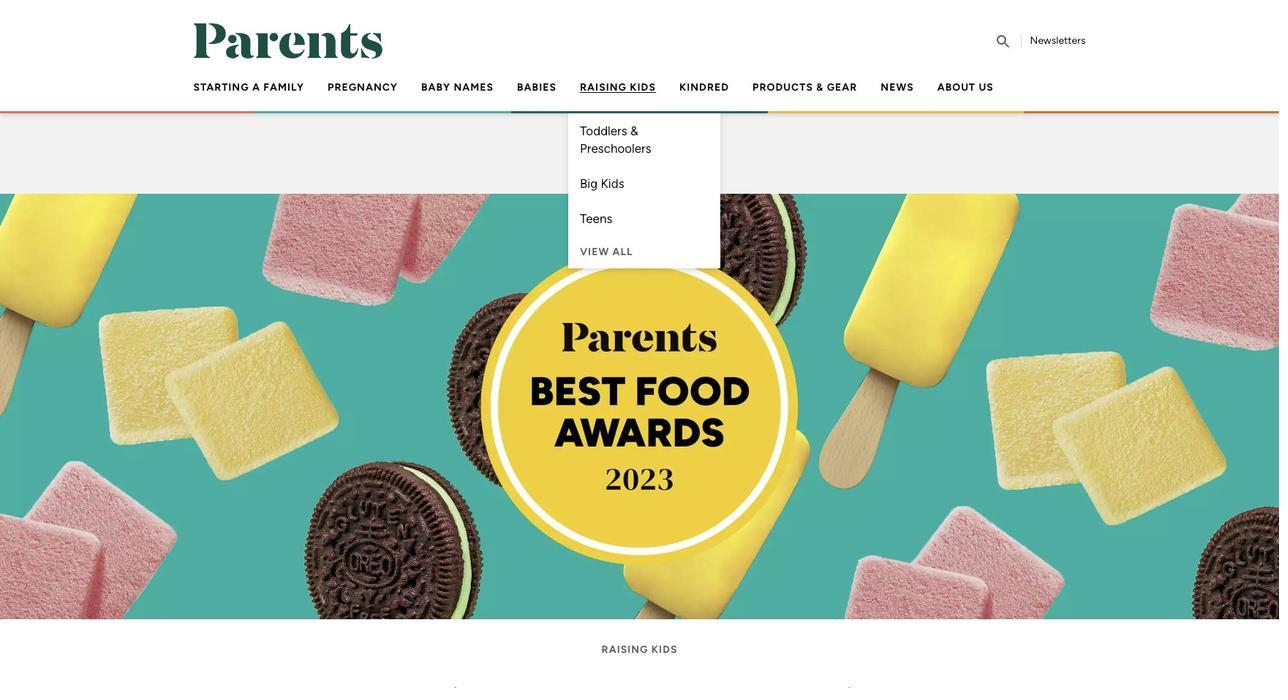 Task type: describe. For each thing, give the bounding box(es) containing it.
newsletters
[[1031, 34, 1086, 47]]

1 vertical spatial kids
[[601, 176, 625, 191]]

0 vertical spatial raising kids link
[[580, 81, 656, 94]]

view all link
[[569, 236, 721, 269]]

toddlers
[[580, 124, 628, 138]]

toddlers & preschoolers
[[580, 124, 652, 156]]

all
[[613, 246, 633, 258]]

newsletters button
[[1031, 34, 1086, 47]]

news link
[[881, 81, 914, 94]]

us
[[979, 81, 994, 94]]

products
[[753, 81, 814, 94]]

view
[[580, 246, 610, 258]]

raising inside header navigation
[[580, 81, 627, 94]]

raising inside "main content"
[[602, 644, 649, 657]]

kindred
[[680, 81, 730, 94]]

raising kids inside raising kids "main content"
[[602, 644, 678, 657]]

preschoolers
[[580, 141, 652, 156]]

a
[[252, 81, 260, 94]]

family
[[264, 81, 304, 94]]

teens link
[[569, 201, 721, 236]]

starting a family
[[194, 81, 304, 94]]

names
[[454, 81, 494, 94]]

big kids link
[[569, 166, 721, 201]]

banner containing toddlers & preschoolers
[[0, 0, 1280, 269]]



Task type: locate. For each thing, give the bounding box(es) containing it.
& inside the toddlers & preschoolers
[[631, 124, 639, 138]]

raising kids
[[580, 81, 656, 94], [602, 644, 678, 657]]

products & gear
[[753, 81, 858, 94]]

0 vertical spatial &
[[817, 81, 824, 94]]

baby names link
[[421, 81, 494, 94]]

teens
[[580, 212, 613, 226]]

about us
[[938, 81, 994, 94]]

babies link
[[517, 81, 557, 94]]

kids inside "main content"
[[652, 644, 678, 657]]

babies
[[517, 81, 557, 94]]

0 horizontal spatial &
[[631, 124, 639, 138]]

banner
[[0, 0, 1280, 269]]

0 vertical spatial raising
[[580, 81, 627, 94]]

products & gear link
[[753, 81, 858, 94]]

2 vertical spatial kids
[[652, 644, 678, 657]]

news
[[881, 81, 914, 94]]

baby
[[421, 81, 451, 94]]

view all
[[580, 246, 633, 258]]

toddlers & preschoolers link
[[569, 114, 721, 166]]

about us link
[[938, 81, 994, 94]]

1 horizontal spatial &
[[817, 81, 824, 94]]

&
[[817, 81, 824, 94], [631, 124, 639, 138]]

& left gear at right top
[[817, 81, 824, 94]]

1 vertical spatial raising
[[602, 644, 649, 657]]

kindred link
[[680, 81, 730, 94]]

starting a family link
[[194, 81, 304, 94]]

raising kids link
[[580, 81, 656, 94], [602, 643, 678, 658]]

parents best food awards 2023 banner image
[[0, 194, 1280, 620]]

kids
[[630, 81, 656, 94], [601, 176, 625, 191], [652, 644, 678, 657]]

big
[[580, 176, 598, 191]]

about
[[938, 81, 976, 94]]

1 vertical spatial raising kids link
[[602, 643, 678, 658]]

0 vertical spatial raising kids
[[580, 81, 656, 94]]

& up "preschoolers"
[[631, 124, 639, 138]]

1 vertical spatial raising kids
[[602, 644, 678, 657]]

1 vertical spatial &
[[631, 124, 639, 138]]

& for products
[[817, 81, 824, 94]]

starting
[[194, 81, 249, 94]]

raising kids main content
[[0, 194, 1280, 689]]

raising
[[580, 81, 627, 94], [602, 644, 649, 657]]

raising kids inside header navigation
[[580, 81, 656, 94]]

pregnancy
[[328, 81, 398, 94]]

baby names
[[421, 81, 494, 94]]

raising kids link inside "main content"
[[602, 643, 678, 658]]

pregnancy link
[[328, 81, 398, 94]]

search image
[[995, 33, 1012, 50]]

& for toddlers
[[631, 124, 639, 138]]

gear
[[827, 81, 858, 94]]

visit parents' homepage image
[[194, 23, 383, 59]]

header navigation
[[182, 76, 1086, 269]]

big kids
[[580, 176, 625, 191]]

0 vertical spatial kids
[[630, 81, 656, 94]]



Task type: vqa. For each thing, say whether or not it's contained in the screenshot.
Paradise:
no



